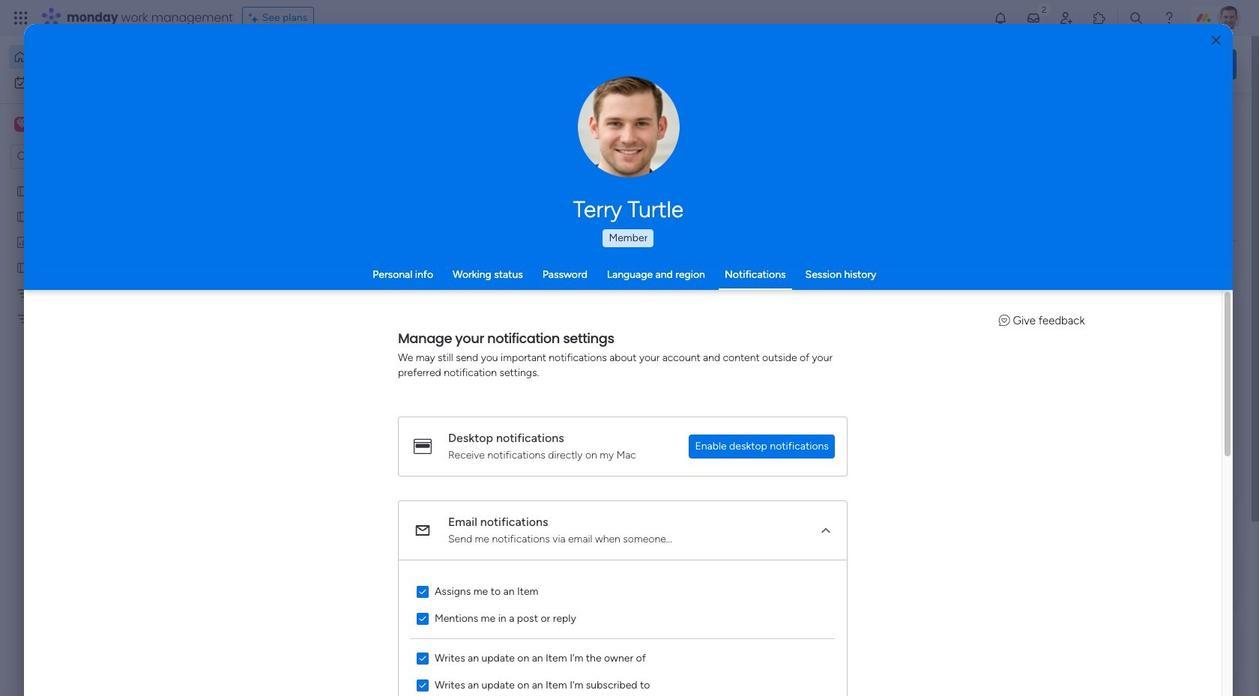 Task type: vqa. For each thing, say whether or not it's contained in the screenshot.
Copied! icon
no



Task type: describe. For each thing, give the bounding box(es) containing it.
1 public board image from the top
[[16, 184, 30, 198]]

2 image
[[1037, 1, 1051, 18]]

public board image for 1st component image from left
[[495, 274, 512, 290]]

add to favorites image
[[935, 274, 950, 289]]

remove from favorites image
[[444, 274, 459, 289]]

public dashboard image
[[741, 274, 757, 290]]

0 vertical spatial option
[[9, 45, 182, 69]]

0 horizontal spatial public board image
[[16, 209, 30, 223]]

1 component image from the left
[[495, 297, 509, 311]]

workspace image
[[17, 116, 27, 133]]

2 vertical spatial option
[[0, 177, 191, 180]]

monday marketplace image
[[1092, 10, 1107, 25]]

dapulse x slim image
[[1214, 109, 1232, 127]]

select product image
[[13, 10, 28, 25]]

1 vertical spatial option
[[9, 70, 182, 94]]

see plans image
[[249, 10, 262, 26]]

search everything image
[[1129, 10, 1144, 25]]

2 public board image from the top
[[16, 260, 30, 274]]

component image
[[250, 297, 264, 311]]

invite members image
[[1059, 10, 1074, 25]]

update feed image
[[1026, 10, 1041, 25]]

2 component image from the left
[[741, 297, 754, 311]]

help center element
[[1012, 618, 1237, 678]]

1 horizontal spatial add to favorites image
[[690, 274, 705, 289]]

public dashboard image
[[16, 235, 30, 249]]

1 vertical spatial add to favorites image
[[444, 458, 459, 473]]



Task type: locate. For each thing, give the bounding box(es) containing it.
public board image up public dashboard icon
[[16, 209, 30, 223]]

getting started element
[[1012, 546, 1237, 606]]

1 horizontal spatial public board image
[[250, 274, 267, 290]]

Search in workspace field
[[31, 148, 125, 165]]

close image
[[1212, 35, 1221, 46]]

public board image
[[16, 209, 30, 223], [250, 274, 267, 290], [495, 274, 512, 290]]

0 vertical spatial add to favorites image
[[690, 274, 705, 289]]

public board image right remove from favorites icon
[[495, 274, 512, 290]]

public board image up component icon
[[250, 274, 267, 290]]

0 horizontal spatial add to favorites image
[[444, 458, 459, 473]]

1 vertical spatial public board image
[[16, 260, 30, 274]]

region
[[399, 560, 847, 696]]

list box
[[0, 175, 191, 533]]

public board image
[[16, 184, 30, 198], [16, 260, 30, 274]]

workspace selection element
[[14, 115, 125, 135]]

public board image down public dashboard icon
[[16, 260, 30, 274]]

add to favorites image
[[690, 274, 705, 289], [444, 458, 459, 473]]

component image
[[495, 297, 509, 311], [741, 297, 754, 311]]

workspace image
[[14, 116, 29, 133]]

option
[[9, 45, 182, 69], [9, 70, 182, 94], [0, 177, 191, 180]]

help image
[[1162, 10, 1177, 25]]

public board image up public dashboard icon
[[16, 184, 30, 198]]

0 horizontal spatial component image
[[495, 297, 509, 311]]

1 horizontal spatial component image
[[741, 297, 754, 311]]

2 element
[[383, 564, 401, 582], [383, 564, 401, 582]]

terry turtle image
[[1217, 6, 1241, 30]]

quick search results list box
[[232, 140, 976, 522]]

templates image image
[[1025, 302, 1223, 405]]

public board image for component icon
[[250, 274, 267, 290]]

notifications image
[[993, 10, 1008, 25]]

v2 user feedback image
[[999, 314, 1010, 328]]

2 horizontal spatial public board image
[[495, 274, 512, 290]]

0 vertical spatial public board image
[[16, 184, 30, 198]]



